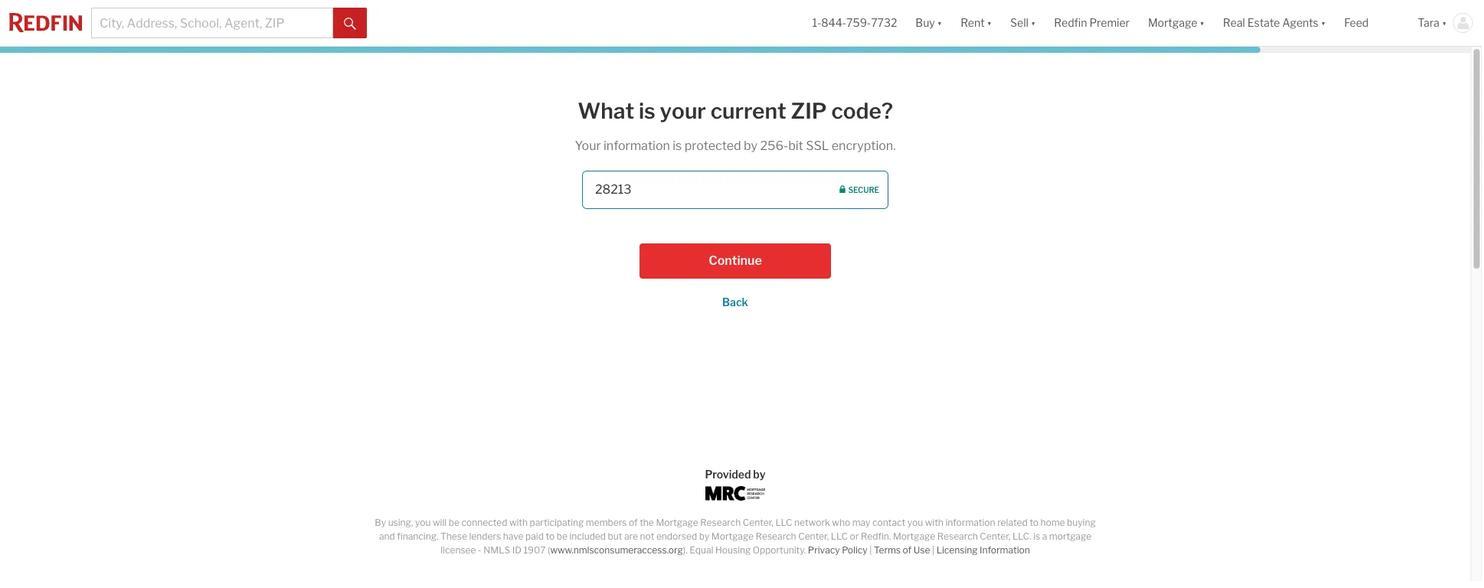 Task type: locate. For each thing, give the bounding box(es) containing it.
▾ right "buy" on the right top of the page
[[937, 16, 942, 29]]

of for members
[[629, 517, 638, 529]]

1 vertical spatial be
[[557, 531, 568, 542]]

1 vertical spatial to
[[546, 531, 555, 542]]

real estate agents ▾ link
[[1223, 0, 1326, 46]]

be
[[449, 517, 460, 529], [557, 531, 568, 542]]

mortgage left real
[[1148, 16, 1197, 29]]

0 vertical spatial be
[[449, 517, 460, 529]]

what is your current zip code?
[[578, 98, 893, 124]]

of left use
[[903, 545, 912, 556]]

paid
[[526, 531, 544, 542]]

mortgage up housing at the bottom of the page
[[711, 531, 754, 542]]

0 horizontal spatial information
[[604, 138, 670, 153]]

ZIP code text field
[[582, 171, 889, 209]]

3 ▾ from the left
[[1031, 16, 1036, 29]]

1 you from the left
[[415, 517, 431, 529]]

terms
[[874, 545, 901, 556]]

center, up opportunity.
[[743, 517, 773, 529]]

your
[[575, 138, 601, 153]]

to up (
[[546, 531, 555, 542]]

id
[[512, 545, 522, 556]]

center, up information
[[980, 531, 1011, 542]]

▾ for rent ▾
[[987, 16, 992, 29]]

▾ for sell ▾
[[1031, 16, 1036, 29]]

▾ right agents
[[1321, 16, 1326, 29]]

844-
[[821, 16, 846, 29]]

is left your
[[639, 98, 656, 124]]

a
[[1042, 531, 1047, 542]]

with up have at bottom left
[[509, 517, 528, 529]]

4 ▾ from the left
[[1200, 16, 1205, 29]]

by
[[375, 517, 386, 529]]

mortgage ▾
[[1148, 16, 1205, 29]]

1 horizontal spatial of
[[903, 545, 912, 556]]

▾ for mortgage ▾
[[1200, 16, 1205, 29]]

research up licensing
[[937, 531, 978, 542]]

1 horizontal spatial with
[[925, 517, 944, 529]]

2 ▾ from the left
[[987, 16, 992, 29]]

| right use
[[932, 545, 935, 556]]

1 vertical spatial llc
[[831, 531, 848, 542]]

or
[[850, 531, 859, 542]]

0 horizontal spatial is
[[639, 98, 656, 124]]

7732
[[871, 16, 897, 29]]

tara
[[1418, 16, 1440, 29]]

be down participating
[[557, 531, 568, 542]]

256-
[[760, 138, 788, 153]]

▾ right sell
[[1031, 16, 1036, 29]]

mortgage
[[1148, 16, 1197, 29], [656, 517, 698, 529], [711, 531, 754, 542], [893, 531, 935, 542]]

submit search image
[[344, 17, 356, 30]]

sell ▾ button
[[1001, 0, 1045, 46]]

0 horizontal spatial center,
[[743, 517, 773, 529]]

0 horizontal spatial of
[[629, 517, 638, 529]]

▾ inside 'link'
[[1321, 16, 1326, 29]]

redfin premier
[[1054, 16, 1130, 29]]

llc up opportunity.
[[775, 517, 792, 529]]

0 horizontal spatial research
[[700, 517, 741, 529]]

0 horizontal spatial be
[[449, 517, 460, 529]]

research up opportunity.
[[756, 531, 796, 542]]

by left 256-
[[744, 138, 758, 153]]

center,
[[743, 517, 773, 529], [798, 531, 829, 542], [980, 531, 1011, 542]]

you up financing. on the left bottom of page
[[415, 517, 431, 529]]

of
[[629, 517, 638, 529], [903, 545, 912, 556]]

6 ▾ from the left
[[1442, 16, 1447, 29]]

provided by
[[705, 468, 766, 481]]

llc
[[775, 517, 792, 529], [831, 531, 848, 542]]

1 vertical spatial of
[[903, 545, 912, 556]]

to
[[1030, 517, 1039, 529], [546, 531, 555, 542]]

1 horizontal spatial you
[[907, 517, 923, 529]]

by
[[744, 138, 758, 153], [753, 468, 766, 481], [699, 531, 710, 542]]

is down your
[[673, 138, 682, 153]]

1 horizontal spatial |
[[932, 545, 935, 556]]

who
[[832, 517, 850, 529]]

network
[[794, 517, 830, 529]]

mortgage research center image
[[706, 486, 765, 501]]

2 horizontal spatial is
[[1033, 531, 1040, 542]]

mortgage up endorsed at the bottom left of the page
[[656, 517, 698, 529]]

1 horizontal spatial llc
[[831, 531, 848, 542]]

bit
[[788, 138, 803, 153]]

|
[[870, 545, 872, 556], [932, 545, 935, 556]]

www.nmlsconsumeraccess.org
[[550, 545, 683, 556]]

0 horizontal spatial with
[[509, 517, 528, 529]]

by up 'mortgage research center' image
[[753, 468, 766, 481]]

1 horizontal spatial center,
[[798, 531, 829, 542]]

is left the a
[[1033, 531, 1040, 542]]

0 horizontal spatial to
[[546, 531, 555, 542]]

0 vertical spatial is
[[639, 98, 656, 124]]

housing
[[715, 545, 751, 556]]

by up equal
[[699, 531, 710, 542]]

buy ▾ button
[[906, 0, 951, 46]]

with
[[509, 517, 528, 529], [925, 517, 944, 529]]

1 vertical spatial by
[[753, 468, 766, 481]]

0 vertical spatial to
[[1030, 517, 1039, 529]]

be up "these"
[[449, 517, 460, 529]]

1-844-759-7732
[[812, 16, 897, 29]]

information up 'licensing information' link at the bottom right
[[946, 517, 995, 529]]

licensing
[[937, 545, 978, 556]]

real estate agents ▾ button
[[1214, 0, 1335, 46]]

privacy
[[808, 545, 840, 556]]

2 horizontal spatial center,
[[980, 531, 1011, 542]]

1-
[[812, 16, 821, 29]]

research up housing at the bottom of the page
[[700, 517, 741, 529]]

with up use
[[925, 517, 944, 529]]

1-844-759-7732 link
[[812, 16, 897, 29]]

▾ right the "tara"
[[1442, 16, 1447, 29]]

▾ right the rent
[[987, 16, 992, 29]]

0 vertical spatial of
[[629, 517, 638, 529]]

is inside by using, you will be connected with participating members of the mortgage research center, llc network who may contact you with information related to home buying and financing. these lenders have paid to be included but are not endorsed by mortgage research center, llc or redfin. mortgage research center, llc. is a mortgage licensee - nmls id 1907 (
[[1033, 531, 1040, 542]]

related
[[997, 517, 1028, 529]]

equal
[[690, 545, 713, 556]]

have
[[503, 531, 524, 542]]

to up 'llc.'
[[1030, 517, 1039, 529]]

center, down network
[[798, 531, 829, 542]]

0 horizontal spatial you
[[415, 517, 431, 529]]

rent
[[961, 16, 985, 29]]

0 horizontal spatial llc
[[775, 517, 792, 529]]

www.nmlsconsumeraccess.org link
[[550, 545, 683, 556]]

licensing information link
[[937, 545, 1030, 556]]

llc.
[[1013, 531, 1031, 542]]

(
[[548, 545, 550, 556]]

you
[[415, 517, 431, 529], [907, 517, 923, 529]]

and
[[379, 531, 395, 542]]

lenders
[[469, 531, 501, 542]]

of inside by using, you will be connected with participating members of the mortgage research center, llc network who may contact you with information related to home buying and financing. these lenders have paid to be included but are not endorsed by mortgage research center, llc or redfin. mortgage research center, llc. is a mortgage licensee - nmls id 1907 (
[[629, 517, 638, 529]]

llc up privacy policy link
[[831, 531, 848, 542]]

▾ left real
[[1200, 16, 1205, 29]]

2 vertical spatial by
[[699, 531, 710, 542]]

but
[[608, 531, 622, 542]]

rent ▾
[[961, 16, 992, 29]]

| down redfin.
[[870, 545, 872, 556]]

information down what
[[604, 138, 670, 153]]

you right contact on the right bottom of the page
[[907, 517, 923, 529]]

research
[[700, 517, 741, 529], [756, 531, 796, 542], [937, 531, 978, 542]]

5 ▾ from the left
[[1321, 16, 1326, 29]]

nmls
[[484, 545, 510, 556]]

continue button
[[640, 243, 831, 279]]

2 vertical spatial is
[[1033, 531, 1040, 542]]

members
[[586, 517, 627, 529]]

1 vertical spatial information
[[946, 517, 995, 529]]

1 vertical spatial is
[[673, 138, 682, 153]]

1 horizontal spatial information
[[946, 517, 995, 529]]

of left the
[[629, 517, 638, 529]]

sell
[[1010, 16, 1029, 29]]

0 horizontal spatial |
[[870, 545, 872, 556]]

1 ▾ from the left
[[937, 16, 942, 29]]

2 you from the left
[[907, 517, 923, 529]]



Task type: describe. For each thing, give the bounding box(es) containing it.
are
[[624, 531, 638, 542]]

City, Address, School, Agent, ZIP search field
[[91, 8, 333, 38]]

mortgage up use
[[893, 531, 935, 542]]

1 with from the left
[[509, 517, 528, 529]]

▾ for tara ▾
[[1442, 16, 1447, 29]]

redfin
[[1054, 16, 1087, 29]]

sell ▾ button
[[1010, 0, 1036, 46]]

may
[[852, 517, 871, 529]]

mortgage
[[1049, 531, 1092, 542]]

sell ▾
[[1010, 16, 1036, 29]]

privacy policy link
[[808, 545, 868, 556]]

policy
[[842, 545, 868, 556]]

using,
[[388, 517, 413, 529]]

759-
[[846, 16, 871, 29]]

mortgage ▾ button
[[1139, 0, 1214, 46]]

tara ▾
[[1418, 16, 1447, 29]]

terms of use link
[[874, 545, 930, 556]]

2 with from the left
[[925, 517, 944, 529]]

real
[[1223, 16, 1245, 29]]

2 horizontal spatial research
[[937, 531, 978, 542]]

the
[[640, 517, 654, 529]]

).
[[683, 545, 688, 556]]

mortgage inside dropdown button
[[1148, 16, 1197, 29]]

1 horizontal spatial research
[[756, 531, 796, 542]]

feed button
[[1335, 0, 1409, 46]]

1 horizontal spatial to
[[1030, 517, 1039, 529]]

not
[[640, 531, 654, 542]]

licensee
[[441, 545, 476, 556]]

ssl encryption.
[[806, 138, 896, 153]]

endorsed
[[656, 531, 697, 542]]

information inside by using, you will be connected with participating members of the mortgage research center, llc network who may contact you with information related to home buying and financing. these lenders have paid to be included but are not endorsed by mortgage research center, llc or redfin. mortgage research center, llc. is a mortgage licensee - nmls id 1907 (
[[946, 517, 995, 529]]

www.nmlsconsumeraccess.org ). equal housing opportunity. privacy policy | terms of use | licensing information
[[550, 545, 1030, 556]]

2 | from the left
[[932, 545, 935, 556]]

1 horizontal spatial is
[[673, 138, 682, 153]]

what
[[578, 98, 634, 124]]

continue
[[709, 253, 762, 268]]

current
[[711, 98, 786, 124]]

by using, you will be connected with participating members of the mortgage research center, llc network who may contact you with information related to home buying and financing. these lenders have paid to be included but are not endorsed by mortgage research center, llc or redfin. mortgage research center, llc. is a mortgage licensee - nmls id 1907 (
[[375, 517, 1096, 556]]

your
[[660, 98, 706, 124]]

redfin.
[[861, 531, 891, 542]]

connected
[[462, 517, 507, 529]]

0 vertical spatial information
[[604, 138, 670, 153]]

rent ▾ button
[[951, 0, 1001, 46]]

participating
[[530, 517, 584, 529]]

feed
[[1344, 16, 1369, 29]]

1 | from the left
[[870, 545, 872, 556]]

contact
[[873, 517, 905, 529]]

information
[[980, 545, 1030, 556]]

financing.
[[397, 531, 438, 542]]

agents
[[1282, 16, 1319, 29]]

-
[[478, 545, 482, 556]]

real estate agents ▾
[[1223, 16, 1326, 29]]

included
[[569, 531, 606, 542]]

use
[[914, 545, 930, 556]]

opportunity.
[[753, 545, 806, 556]]

buy
[[916, 16, 935, 29]]

your information is protected by 256-bit ssl encryption.
[[575, 138, 896, 153]]

provided
[[705, 468, 751, 481]]

zip code?
[[791, 98, 893, 124]]

will
[[433, 517, 447, 529]]

buy ▾ button
[[916, 0, 942, 46]]

buying
[[1067, 517, 1096, 529]]

back
[[722, 295, 748, 308]]

mortgage ▾ button
[[1148, 0, 1205, 46]]

of for terms
[[903, 545, 912, 556]]

▾ for buy ▾
[[937, 16, 942, 29]]

by inside by using, you will be connected with participating members of the mortgage research center, llc network who may contact you with information related to home buying and financing. these lenders have paid to be included but are not endorsed by mortgage research center, llc or redfin. mortgage research center, llc. is a mortgage licensee - nmls id 1907 (
[[699, 531, 710, 542]]

1 horizontal spatial be
[[557, 531, 568, 542]]

back button
[[722, 295, 748, 308]]

0 vertical spatial llc
[[775, 517, 792, 529]]

0 vertical spatial by
[[744, 138, 758, 153]]

1907
[[523, 545, 546, 556]]

protected
[[685, 138, 741, 153]]

estate
[[1248, 16, 1280, 29]]

these
[[440, 531, 467, 542]]

buy ▾
[[916, 16, 942, 29]]

home
[[1041, 517, 1065, 529]]

premier
[[1090, 16, 1130, 29]]



Task type: vqa. For each thing, say whether or not it's contained in the screenshot.
Buy ▾ dropdown button
yes



